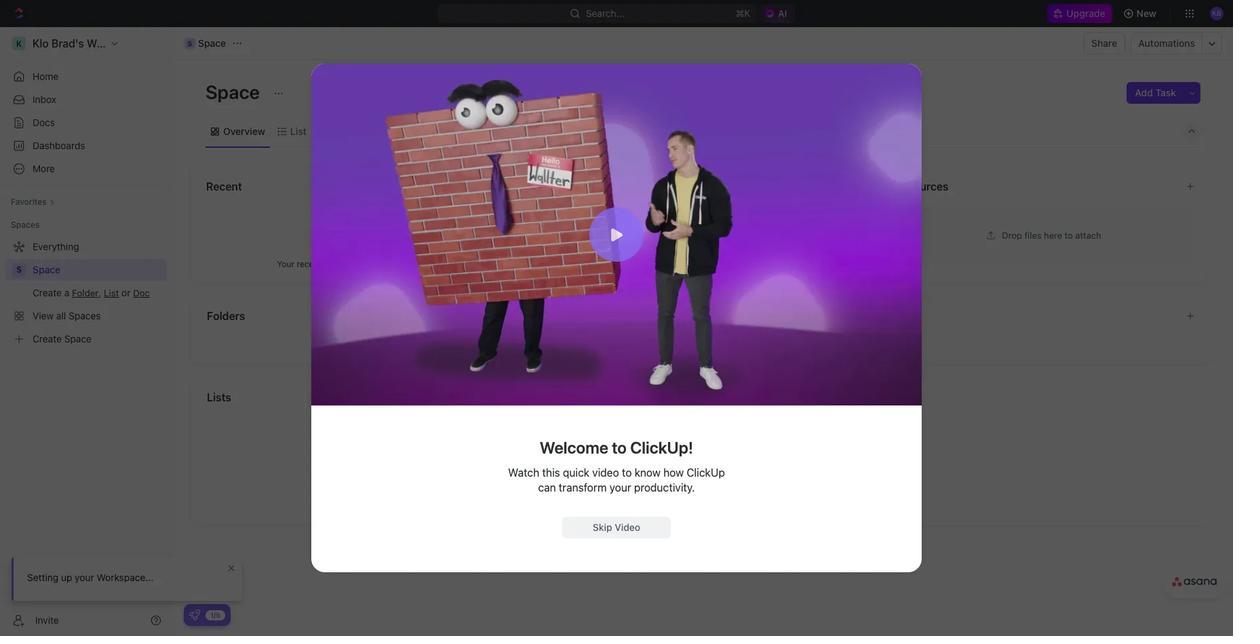 Task type: vqa. For each thing, say whether or not it's contained in the screenshot.
commented
no



Task type: locate. For each thing, give the bounding box(es) containing it.
0 horizontal spatial list
[[290, 125, 307, 137]]

0 vertical spatial folders
[[207, 310, 245, 322]]

no lists icon. image
[[673, 408, 727, 463]]

clickup!
[[630, 438, 694, 457]]

2 horizontal spatial your
[[713, 463, 730, 473]]

space, , element inside space "tree"
[[12, 263, 26, 277]]

home
[[33, 71, 59, 82]]

0 horizontal spatial add
[[644, 463, 659, 473]]

this
[[736, 259, 750, 269], [542, 467, 560, 479]]

1 horizontal spatial show
[[718, 331, 740, 342]]

2 vertical spatial docs
[[704, 259, 724, 269]]

new
[[669, 463, 684, 473]]

1 vertical spatial folders
[[674, 331, 705, 342]]

1 horizontal spatial docs
[[550, 180, 576, 193]]

show right will
[[393, 259, 413, 269]]

0 vertical spatial this
[[736, 259, 750, 269]]

1/5
[[210, 611, 221, 619]]

lists button
[[206, 389, 1194, 406]]

home link
[[5, 66, 167, 88]]

s inside space "tree"
[[16, 265, 22, 275]]

inbox
[[33, 94, 56, 105]]

0 horizontal spatial space, , element
[[12, 263, 26, 277]]

lists
[[207, 392, 231, 404]]

no recent items image
[[329, 205, 383, 259]]

this inside watch this quick video to know how clickup can transform your productivity.
[[542, 467, 560, 479]]

a
[[662, 463, 666, 473]]

1 vertical spatial this
[[542, 467, 560, 479]]

1 vertical spatial space, , element
[[12, 263, 26, 277]]

to inside watch this quick video to know how clickup can transform your productivity.
[[622, 467, 632, 479]]

list
[[290, 125, 307, 137], [686, 463, 700, 473], [702, 484, 716, 495]]

new
[[1137, 7, 1157, 19]]

2 horizontal spatial list
[[702, 484, 716, 495]]

here
[[1044, 230, 1063, 241]]

up
[[61, 572, 72, 584]]

0 horizontal spatial s
[[16, 265, 22, 275]]

1 horizontal spatial this
[[736, 259, 750, 269]]

s
[[188, 39, 192, 47], [16, 265, 22, 275]]

your up add list
[[713, 463, 730, 473]]

2 vertical spatial add
[[684, 484, 700, 495]]

search...
[[586, 7, 624, 19]]

2 horizontal spatial docs
[[704, 259, 724, 269]]

2 vertical spatial list
[[702, 484, 716, 495]]

your
[[713, 463, 730, 473], [610, 482, 632, 494], [75, 572, 94, 584]]

any
[[688, 259, 702, 269]]

list right 'new'
[[686, 463, 700, 473]]

this left location. in the right top of the page
[[736, 259, 750, 269]]

add left task on the top of page
[[1136, 87, 1154, 98]]

list left the board link
[[290, 125, 307, 137]]

1 vertical spatial list
[[686, 463, 700, 473]]

add task
[[1136, 87, 1177, 98]]

0 horizontal spatial folders
[[207, 310, 245, 322]]

1 horizontal spatial add
[[684, 484, 700, 495]]

task
[[1156, 87, 1177, 98]]

s inside 's space'
[[188, 39, 192, 47]]

show down folders button
[[718, 331, 740, 342]]

to
[[1065, 230, 1073, 241], [726, 259, 734, 269], [707, 331, 716, 342], [612, 438, 627, 457], [703, 463, 710, 473], [622, 467, 632, 479]]

1 vertical spatial your
[[610, 482, 632, 494]]

s for s
[[16, 265, 22, 275]]

0 vertical spatial s
[[188, 39, 192, 47]]

know
[[635, 467, 661, 479]]

onboarding checklist button element
[[189, 610, 200, 621]]

2 vertical spatial your
[[75, 572, 94, 584]]

sidebar navigation
[[0, 27, 173, 636]]

resources button
[[894, 178, 1175, 195]]

video
[[593, 467, 619, 479]]

1 vertical spatial s
[[16, 265, 22, 275]]

setting
[[27, 572, 58, 584]]

added
[[662, 259, 686, 269]]

0 horizontal spatial this
[[542, 467, 560, 479]]

add for add task
[[1136, 87, 1154, 98]]

docs link
[[5, 112, 167, 134]]

list inside add list button
[[702, 484, 716, 495]]

space, , element
[[185, 38, 195, 49], [12, 263, 26, 277]]

folders button
[[206, 308, 1175, 324]]

space
[[198, 37, 226, 49], [206, 81, 264, 103], [33, 264, 60, 275], [732, 463, 756, 473]]

welcome to clickup!
[[540, 438, 694, 457]]

your
[[277, 259, 295, 269]]

0 vertical spatial show
[[393, 259, 413, 269]]

skip video button
[[563, 517, 671, 539]]

add down clickup
[[684, 484, 700, 495]]

productivity.
[[634, 482, 695, 494]]

0 horizontal spatial your
[[75, 572, 94, 584]]

0 vertical spatial add
[[1136, 87, 1154, 98]]

overview
[[223, 125, 265, 137]]

no
[[660, 331, 672, 342]]

add list
[[684, 484, 716, 495]]

list down clickup
[[702, 484, 716, 495]]

to left know
[[622, 467, 632, 479]]

workspace...
[[97, 572, 154, 584]]

inbox link
[[5, 89, 167, 111]]

show
[[393, 259, 413, 269], [718, 331, 740, 342]]

add a new list to your space
[[644, 463, 756, 473]]

1 vertical spatial show
[[718, 331, 740, 342]]

folders inside button
[[207, 310, 245, 322]]

add task button
[[1127, 82, 1185, 104]]

0 vertical spatial space, , element
[[185, 38, 195, 49]]

you haven't added any docs to this location.
[[615, 259, 785, 269]]

1 horizontal spatial space, , element
[[185, 38, 195, 49]]

skip
[[593, 522, 612, 533]]

add left a at the bottom right of page
[[644, 463, 659, 473]]

new button
[[1118, 3, 1165, 24]]

0 vertical spatial list
[[290, 125, 307, 137]]

1 horizontal spatial your
[[610, 482, 632, 494]]

your down video
[[610, 482, 632, 494]]

2 horizontal spatial add
[[1136, 87, 1154, 98]]

to up video
[[612, 438, 627, 457]]

1 vertical spatial docs
[[550, 180, 576, 193]]

haven't
[[631, 259, 660, 269]]

watch
[[508, 467, 540, 479]]

1 vertical spatial add
[[644, 463, 659, 473]]

automations
[[1139, 37, 1196, 49]]

1 horizontal spatial s
[[188, 39, 192, 47]]

this up can
[[542, 467, 560, 479]]

you
[[615, 259, 629, 269]]

here.
[[415, 259, 435, 269]]

0 horizontal spatial docs
[[33, 117, 55, 128]]

1 horizontal spatial list
[[686, 463, 700, 473]]

your right up
[[75, 572, 94, 584]]

0 vertical spatial docs
[[33, 117, 55, 128]]

add
[[1136, 87, 1154, 98], [644, 463, 659, 473], [684, 484, 700, 495]]

will
[[378, 259, 390, 269]]

docs
[[33, 117, 55, 128], [550, 180, 576, 193], [704, 259, 724, 269]]

folders
[[207, 310, 245, 322], [674, 331, 705, 342]]

to down folders button
[[707, 331, 716, 342]]

skip video
[[593, 522, 641, 533]]



Task type: describe. For each thing, give the bounding box(es) containing it.
dashboards link
[[5, 135, 167, 157]]

space tree
[[5, 236, 167, 350]]

favorites button
[[5, 194, 60, 210]]

space inside "tree"
[[33, 264, 60, 275]]

0 horizontal spatial show
[[393, 259, 413, 269]]

items
[[355, 259, 376, 269]]

quick
[[563, 467, 590, 479]]

list link
[[288, 122, 307, 141]]

no folders to show
[[660, 331, 740, 342]]

files
[[1025, 230, 1042, 241]]

add for add a new list to your space
[[644, 463, 659, 473]]

video
[[615, 522, 641, 533]]

setting up your workspace...
[[27, 572, 154, 584]]

how
[[664, 467, 684, 479]]

recent
[[297, 259, 321, 269]]

onboarding checklist button image
[[189, 610, 200, 621]]

list inside list link
[[290, 125, 307, 137]]

s for s space
[[188, 39, 192, 47]]

dashboards
[[33, 140, 85, 151]]

location.
[[752, 259, 785, 269]]

add for add list
[[684, 484, 700, 495]]

board link
[[329, 122, 358, 141]]

upgrade link
[[1048, 4, 1113, 23]]

no most used docs image
[[673, 205, 727, 259]]

upgrade
[[1067, 7, 1106, 19]]

watch this quick video to know how clickup can transform your productivity.
[[508, 467, 725, 494]]

resources
[[895, 180, 949, 193]]

add list button
[[678, 482, 721, 498]]

invite
[[35, 614, 59, 626]]

spaces
[[11, 220, 40, 230]]

0 vertical spatial your
[[713, 463, 730, 473]]

to right any
[[726, 259, 734, 269]]

clickup
[[687, 467, 725, 479]]

drop files here to attach
[[1002, 230, 1102, 241]]

your inside watch this quick video to know how clickup can transform your productivity.
[[610, 482, 632, 494]]

attach
[[1076, 230, 1102, 241]]

docs inside "link"
[[33, 117, 55, 128]]

⌘k
[[736, 7, 751, 19]]

automations button
[[1132, 33, 1202, 54]]

to right here
[[1065, 230, 1073, 241]]

your recent opened items will show here.
[[277, 259, 435, 269]]

overview link
[[221, 122, 265, 141]]

drop
[[1002, 230, 1023, 241]]

board
[[332, 125, 358, 137]]

to up add list
[[703, 463, 710, 473]]

opened
[[324, 259, 353, 269]]

recent
[[206, 180, 242, 193]]

transform
[[559, 482, 607, 494]]

space link
[[33, 259, 164, 281]]

s space
[[188, 37, 226, 49]]

1 horizontal spatial folders
[[674, 331, 705, 342]]

welcome
[[540, 438, 609, 457]]

favorites
[[11, 197, 47, 207]]

share
[[1092, 37, 1118, 49]]

share button
[[1084, 33, 1126, 54]]

can
[[538, 482, 556, 494]]



